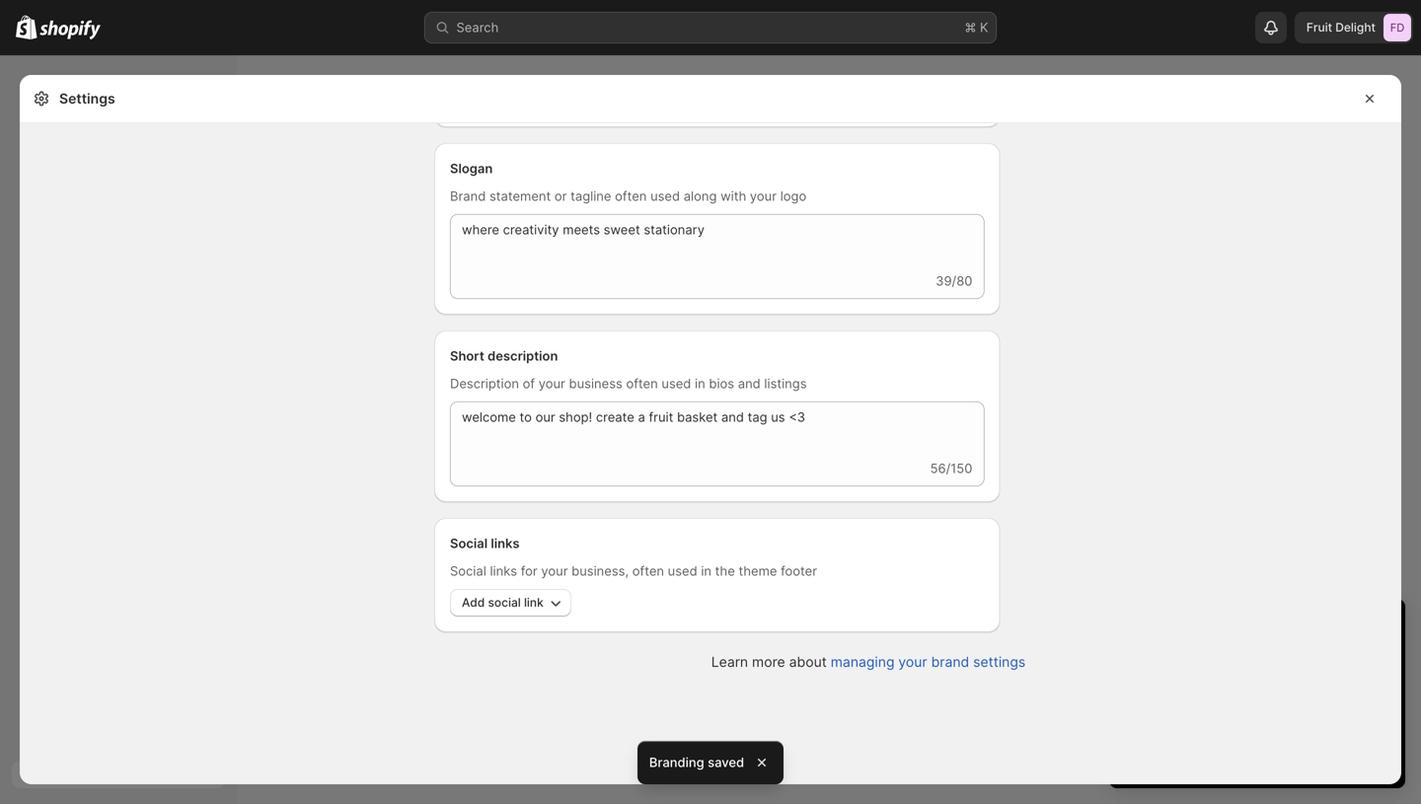 Task type: describe. For each thing, give the bounding box(es) containing it.
social
[[488, 596, 521, 610]]

settings
[[974, 654, 1026, 671]]

logo
[[781, 189, 807, 204]]

⌘
[[965, 20, 977, 35]]

1 horizontal spatial shopify image
[[40, 20, 101, 40]]

brand
[[450, 189, 486, 204]]

search
[[457, 20, 499, 35]]

often for business
[[627, 376, 658, 392]]

add social link
[[462, 596, 544, 610]]

brand statement or tagline often used along with your logo
[[450, 189, 807, 204]]

branding
[[650, 755, 705, 771]]

add social link button
[[450, 590, 572, 617]]

along
[[684, 189, 717, 204]]

3 days left in your trial element
[[1110, 651, 1406, 789]]

your right of
[[539, 376, 566, 392]]

saved
[[708, 755, 745, 771]]

link
[[524, 596, 544, 610]]

0 horizontal spatial shopify image
[[16, 15, 37, 39]]

brand
[[932, 654, 970, 671]]

links for social links for your business, often used in the theme footer
[[490, 564, 518, 579]]

short
[[450, 349, 485, 364]]

where creativity meets sweet stationary text field
[[450, 214, 985, 272]]

more
[[753, 654, 786, 671]]

add
[[462, 596, 485, 610]]

with
[[721, 189, 747, 204]]

fruit delight
[[1307, 20, 1377, 35]]

or
[[555, 189, 567, 204]]

links for social links
[[491, 536, 520, 552]]

social links for your business, often used in the theme footer
[[450, 564, 818, 579]]

bios
[[709, 376, 735, 392]]

0 vertical spatial in
[[695, 376, 706, 392]]

business,
[[572, 564, 629, 579]]

welcome to our shop! create a fruit basket and tag us <3 text field
[[450, 402, 985, 459]]

and
[[738, 376, 761, 392]]



Task type: locate. For each thing, give the bounding box(es) containing it.
links up social on the bottom left
[[491, 536, 520, 552]]

2 vertical spatial often
[[633, 564, 665, 579]]

0 vertical spatial used
[[651, 189, 680, 204]]

used left the the on the right bottom of page
[[668, 564, 698, 579]]

1 vertical spatial often
[[627, 376, 658, 392]]

k
[[981, 20, 989, 35]]

description
[[488, 349, 558, 364]]

delight
[[1336, 20, 1377, 35]]

1 vertical spatial social
[[450, 564, 487, 579]]

2 vertical spatial used
[[668, 564, 698, 579]]

often for tagline
[[615, 189, 647, 204]]

in left the the on the right bottom of page
[[701, 564, 712, 579]]

short description
[[450, 349, 558, 364]]

theme
[[739, 564, 778, 579]]

1 vertical spatial used
[[662, 376, 692, 392]]

fruit
[[1307, 20, 1333, 35]]

⌘ k
[[965, 20, 989, 35]]

fruit delight image
[[1384, 14, 1412, 41]]

dialog
[[1410, 69, 1422, 785]]

your
[[750, 189, 777, 204], [539, 376, 566, 392], [542, 564, 568, 579], [899, 654, 928, 671]]

footer
[[781, 564, 818, 579]]

links left "for"
[[490, 564, 518, 579]]

statement
[[490, 189, 551, 204]]

learn
[[712, 654, 749, 671]]

often right business,
[[633, 564, 665, 579]]

1 social from the top
[[450, 536, 488, 552]]

the
[[716, 564, 735, 579]]

business
[[569, 376, 623, 392]]

about
[[790, 654, 827, 671]]

tagline
[[571, 189, 612, 204]]

listings
[[765, 376, 807, 392]]

0 vertical spatial links
[[491, 536, 520, 552]]

your right "for"
[[542, 564, 568, 579]]

slogan
[[450, 161, 493, 176]]

description
[[450, 376, 519, 392]]

often right business
[[627, 376, 658, 392]]

social
[[450, 536, 488, 552], [450, 564, 487, 579]]

social links
[[450, 536, 520, 552]]

in left bios
[[695, 376, 706, 392]]

often right tagline
[[615, 189, 647, 204]]

learn more about managing your brand settings
[[712, 654, 1026, 671]]

2 social from the top
[[450, 564, 487, 579]]

of
[[523, 376, 535, 392]]

often
[[615, 189, 647, 204], [627, 376, 658, 392], [633, 564, 665, 579]]

branding saved
[[650, 755, 745, 771]]

used left along
[[651, 189, 680, 204]]

shopify image
[[16, 15, 37, 39], [40, 20, 101, 40]]

0 vertical spatial often
[[615, 189, 647, 204]]

your left brand
[[899, 654, 928, 671]]

social for social links
[[450, 536, 488, 552]]

settings dialog
[[20, 0, 1402, 791]]

used for along
[[651, 189, 680, 204]]

managing
[[831, 654, 895, 671]]

0 vertical spatial social
[[450, 536, 488, 552]]

social for social links for your business, often used in the theme footer
[[450, 564, 487, 579]]

used
[[651, 189, 680, 204], [662, 376, 692, 392], [668, 564, 698, 579]]

description of your business often used in bios and listings
[[450, 376, 807, 392]]

in
[[695, 376, 706, 392], [701, 564, 712, 579]]

1 vertical spatial links
[[490, 564, 518, 579]]

your right the with
[[750, 189, 777, 204]]

used left bios
[[662, 376, 692, 392]]

1 vertical spatial in
[[701, 564, 712, 579]]

for
[[521, 564, 538, 579]]

links
[[491, 536, 520, 552], [490, 564, 518, 579]]

used for in
[[662, 376, 692, 392]]

managing your brand settings link
[[831, 654, 1026, 671]]

settings
[[59, 90, 115, 107]]



